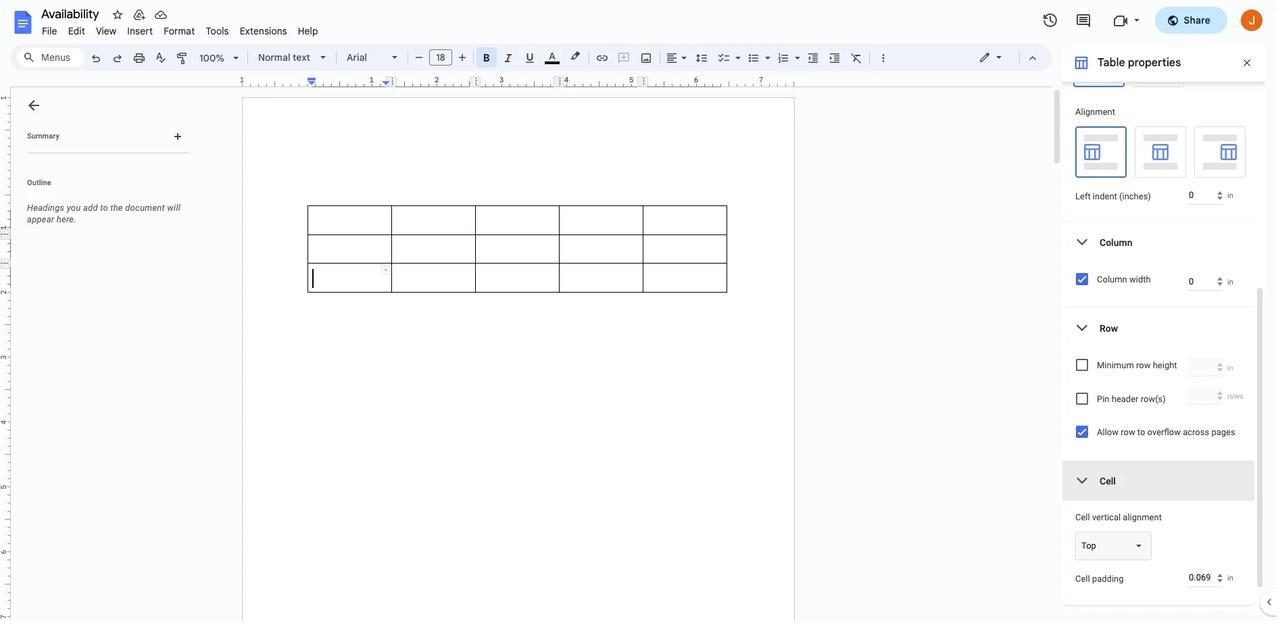 Task type: locate. For each thing, give the bounding box(es) containing it.
Zoom field
[[194, 48, 245, 68]]

Minimum row height value, measured in inches. Value must be between 0 and 22 text field
[[1188, 358, 1223, 377]]

allow row to overflow across pages
[[1098, 427, 1236, 438]]

cell inside tab
[[1100, 476, 1116, 487]]

in right column width, measured in inches. value must be between 0 and 8.5 text field
[[1228, 278, 1234, 286]]

height
[[1153, 360, 1178, 371]]

cell tab
[[1063, 461, 1255, 501]]

1 in from the top
[[1228, 191, 1234, 200]]

help menu item
[[293, 23, 324, 39]]

in right cell padding, measured in inches. value must be between -1080 and 1080 text field
[[1228, 574, 1234, 583]]

outline heading
[[11, 178, 195, 197]]

format
[[164, 25, 195, 37]]

width
[[1130, 275, 1151, 285]]

view menu item
[[91, 23, 122, 39]]

cell for cell padding
[[1076, 574, 1091, 584]]

2 vertical spatial cell
[[1076, 574, 1091, 584]]

Minimum row height checkbox
[[1077, 359, 1089, 371]]

format menu item
[[158, 23, 200, 39]]

pages
[[1212, 427, 1236, 438]]

in right minimum row height value, measured in inches. value must be between 0 and 22 text field
[[1228, 363, 1234, 372]]

top
[[1082, 541, 1097, 551]]

column up column width
[[1100, 237, 1133, 248]]

cell vertical alignment top option
[[1082, 540, 1097, 553]]

0 horizontal spatial row
[[1121, 427, 1136, 438]]

row for allow
[[1121, 427, 1136, 438]]

add
[[83, 203, 98, 213]]

to left the
[[100, 203, 108, 213]]

main toolbar
[[84, 0, 894, 169]]

Menus field
[[17, 48, 85, 67]]

properties
[[1128, 56, 1182, 70]]

1 vertical spatial to
[[1138, 427, 1146, 438]]

here.
[[57, 214, 76, 225]]

insert
[[127, 25, 153, 37]]

Invalid entry. Value must be numeric and between 1 and 3 text field
[[1188, 387, 1223, 405]]

1 horizontal spatial row
[[1137, 360, 1151, 371]]

row(s)
[[1141, 394, 1166, 404]]

table properties application
[[0, 0, 1277, 621]]

4 in from the top
[[1228, 574, 1234, 583]]

font list. arial selected. option
[[347, 48, 384, 67]]

1 vertical spatial row
[[1121, 427, 1136, 438]]

1 vertical spatial cell
[[1076, 513, 1091, 523]]

menu bar
[[37, 18, 324, 40]]

cell left padding at the right bottom of page
[[1076, 574, 1091, 584]]

in right left table indent, measured in inches. value must be between -1080 and 1080 text box
[[1228, 191, 1234, 200]]

column for column width
[[1098, 275, 1128, 285]]

normal
[[258, 51, 290, 64]]

arial
[[347, 51, 367, 64]]

Right alignment radio
[[1195, 126, 1246, 178]]

1 vertical spatial column
[[1098, 275, 1128, 285]]

extensions menu item
[[234, 23, 293, 39]]

checklist menu image
[[732, 49, 741, 53]]

appear
[[27, 214, 54, 225]]

Wrap text style radio
[[1133, 36, 1185, 87]]

Star checkbox
[[108, 5, 127, 24]]

column
[[1100, 237, 1133, 248], [1098, 275, 1128, 285]]

0 vertical spatial row
[[1137, 360, 1151, 371]]

to inside table properties section
[[1138, 427, 1146, 438]]

1 horizontal spatial to
[[1138, 427, 1146, 438]]

column left width
[[1098, 275, 1128, 285]]

row
[[1137, 360, 1151, 371], [1121, 427, 1136, 438]]

2 in from the top
[[1228, 278, 1234, 286]]

headings
[[27, 203, 64, 213]]

headings you add to the document will appear here.
[[27, 203, 181, 225]]

cell up the vertical
[[1100, 476, 1116, 487]]

insert menu item
[[122, 23, 158, 39]]

1
[[240, 75, 244, 85]]

the
[[110, 203, 123, 213]]

in for cell padding, measured in inches. value must be between -1080 and 1080 text field
[[1228, 574, 1234, 583]]

menu bar containing file
[[37, 18, 324, 40]]

in
[[1228, 191, 1234, 200], [1228, 278, 1234, 286], [1228, 363, 1234, 372], [1228, 574, 1234, 583]]

help
[[298, 25, 318, 37]]

edit menu item
[[63, 23, 91, 39]]

3 in from the top
[[1228, 363, 1234, 372]]

allow
[[1098, 427, 1119, 438]]

row left height
[[1137, 360, 1151, 371]]

row right allow on the right bottom
[[1121, 427, 1136, 438]]

row
[[1100, 323, 1119, 334]]

document outline element
[[11, 87, 195, 621]]

document
[[125, 203, 165, 213]]

0 vertical spatial cell
[[1100, 476, 1116, 487]]

cell
[[1100, 476, 1116, 487], [1076, 513, 1091, 523], [1076, 574, 1091, 584]]

edit
[[68, 25, 85, 37]]

column inside column tab
[[1100, 237, 1133, 248]]

in for column width, measured in inches. value must be between 0 and 8.5 text field
[[1228, 278, 1234, 286]]

minimum
[[1098, 360, 1135, 371]]

Zoom text field
[[196, 49, 229, 68]]

0 vertical spatial column
[[1100, 237, 1133, 248]]

column width
[[1098, 275, 1151, 285]]

cell left the vertical
[[1076, 513, 1091, 523]]

summary heading
[[27, 131, 59, 142]]

you
[[67, 203, 81, 213]]

tab
[[1063, 605, 1255, 621]]

0 horizontal spatial to
[[100, 203, 108, 213]]

to
[[100, 203, 108, 213], [1138, 427, 1146, 438]]

cell for cell
[[1100, 476, 1116, 487]]

0 vertical spatial to
[[100, 203, 108, 213]]

row tab
[[1063, 308, 1255, 348]]

to left overflow
[[1138, 427, 1146, 438]]



Task type: describe. For each thing, give the bounding box(es) containing it.
Rename text field
[[37, 5, 107, 22]]

in for minimum row height value, measured in inches. value must be between 0 and 22 text field
[[1228, 363, 1234, 372]]

minimum row height
[[1098, 360, 1178, 371]]

pin
[[1098, 394, 1110, 404]]

mode and view toolbar
[[969, 44, 1044, 71]]

vertical
[[1093, 513, 1121, 523]]

Left alignment radio
[[1076, 126, 1127, 178]]

overflow
[[1148, 427, 1181, 438]]

rows
[[1228, 392, 1244, 401]]

cell for cell vertical alignment
[[1076, 513, 1091, 523]]

text color image
[[545, 48, 560, 64]]

alignment
[[1123, 513, 1162, 523]]

left
[[1076, 191, 1091, 202]]

summary
[[27, 132, 59, 141]]

Font size field
[[429, 49, 458, 66]]

extensions
[[240, 25, 287, 37]]

cell padding
[[1076, 574, 1124, 584]]

padding
[[1093, 574, 1124, 584]]

view
[[96, 25, 117, 37]]

Column width checkbox
[[1077, 273, 1089, 285]]

(inches)
[[1120, 191, 1152, 202]]

normal text
[[258, 51, 310, 64]]

click to select borders image
[[381, 266, 390, 275]]

indent
[[1093, 191, 1118, 202]]

Cell padding, measured in inches. Value must be between -1080 and 1080 text field
[[1188, 569, 1223, 587]]

tools
[[206, 25, 229, 37]]

header
[[1112, 394, 1139, 404]]

will
[[167, 203, 181, 213]]

outline
[[27, 179, 51, 187]]

bulleted list menu image
[[762, 49, 771, 53]]

table
[[1098, 56, 1126, 70]]

table properties section
[[1063, 0, 1266, 621]]

insert image image
[[639, 48, 654, 67]]

cell vertical alignment
[[1076, 513, 1162, 523]]

to inside headings you add to the document will appear here.
[[100, 203, 108, 213]]

Column width, measured in inches. Value must be between 0 and 8.5 text field
[[1188, 273, 1223, 291]]

line & paragraph spacing image
[[694, 48, 710, 67]]

table properties
[[1098, 56, 1182, 70]]

highlight color image
[[568, 48, 583, 64]]

Left table indent, measured in inches. Value must be between -1080 and 1080 text field
[[1188, 186, 1223, 205]]

menu bar banner
[[0, 0, 1277, 621]]

left indent (inches)
[[1076, 191, 1152, 202]]

tools menu item
[[200, 23, 234, 39]]

share button
[[1155, 7, 1228, 34]]

in for left table indent, measured in inches. value must be between -1080 and 1080 text box
[[1228, 191, 1234, 200]]

Center alignment radio
[[1135, 126, 1187, 178]]

styles list. normal text selected. option
[[258, 48, 312, 67]]

file
[[42, 25, 57, 37]]

across
[[1184, 427, 1210, 438]]

top list box
[[1076, 532, 1185, 561]]

pin header row(s)
[[1098, 394, 1166, 404]]

tab inside table properties section
[[1063, 605, 1255, 621]]

Inline style radio
[[1074, 36, 1125, 87]]

row for minimum
[[1137, 360, 1151, 371]]

Allow row to overflow across pages checkbox
[[1077, 426, 1089, 438]]

Font size text field
[[430, 49, 452, 66]]

file menu item
[[37, 23, 63, 39]]

share
[[1184, 14, 1211, 26]]

column for column
[[1100, 237, 1133, 248]]

column tab
[[1063, 222, 1255, 262]]

text
[[293, 51, 310, 64]]

alignment
[[1076, 107, 1116, 117]]

Pin header row(s) checkbox
[[1077, 393, 1089, 405]]

menu bar inside menu bar banner
[[37, 18, 324, 40]]



Task type: vqa. For each thing, say whether or not it's contained in the screenshot.
bottommost job
no



